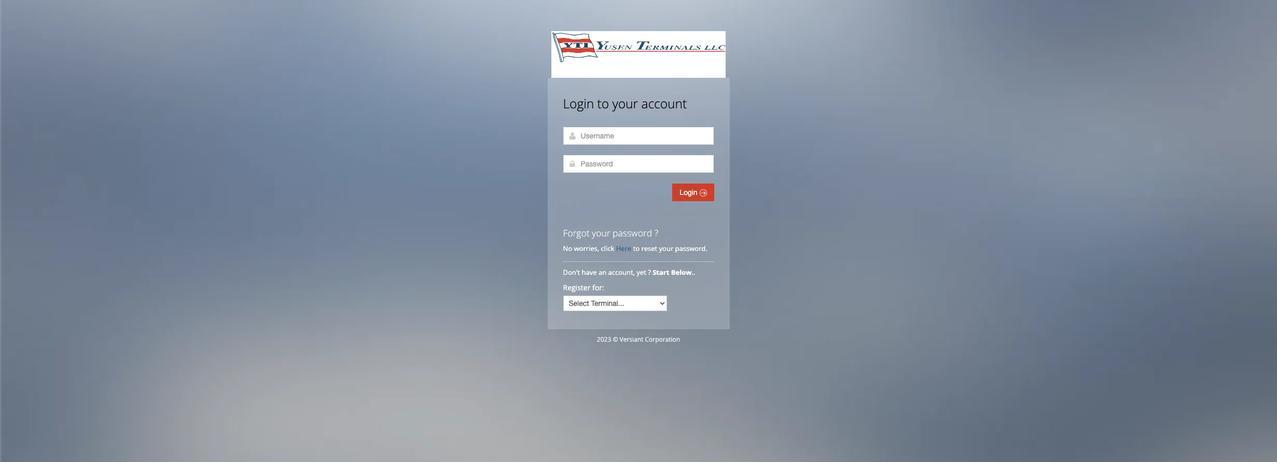 Task type: vqa. For each thing, say whether or not it's contained in the screenshot.
top Home
no



Task type: describe. For each thing, give the bounding box(es) containing it.
Password password field
[[563, 155, 714, 173]]

2023 © versiant corporation
[[597, 335, 681, 344]]

versiant
[[620, 335, 644, 344]]

yet
[[637, 268, 647, 277]]

2023
[[597, 335, 612, 344]]

below.
[[672, 268, 694, 277]]

don't
[[563, 268, 580, 277]]

login for login to your account
[[563, 95, 594, 112]]

swapright image
[[700, 189, 707, 197]]

don't have an account, yet ? start below. .
[[563, 268, 698, 277]]

©
[[613, 335, 618, 344]]

click
[[601, 244, 615, 253]]

0 vertical spatial your
[[613, 95, 638, 112]]

Username text field
[[563, 127, 714, 145]]

password.
[[676, 244, 708, 253]]



Task type: locate. For each thing, give the bounding box(es) containing it.
1 vertical spatial login
[[680, 188, 700, 197]]

2 vertical spatial your
[[659, 244, 674, 253]]

your up the click
[[592, 227, 611, 239]]

account
[[642, 95, 687, 112]]

1 vertical spatial your
[[592, 227, 611, 239]]

your right reset
[[659, 244, 674, 253]]

login for login
[[680, 188, 700, 197]]

0 horizontal spatial to
[[598, 95, 609, 112]]

0 horizontal spatial your
[[592, 227, 611, 239]]

here
[[617, 244, 632, 253]]

reset
[[642, 244, 658, 253]]

no
[[563, 244, 573, 253]]

0 horizontal spatial ?
[[648, 268, 651, 277]]

?
[[655, 227, 659, 239], [648, 268, 651, 277]]

1 horizontal spatial to
[[634, 244, 640, 253]]

register
[[563, 283, 591, 293]]

login to your account
[[563, 95, 687, 112]]

forgot
[[563, 227, 590, 239]]

register for:
[[563, 283, 604, 293]]

login button
[[673, 184, 714, 201]]

forgot your password ? no worries, click here to reset your password.
[[563, 227, 708, 253]]

0 vertical spatial ?
[[655, 227, 659, 239]]

to right here on the bottom of page
[[634, 244, 640, 253]]

your
[[613, 95, 638, 112], [592, 227, 611, 239], [659, 244, 674, 253]]

login
[[563, 95, 594, 112], [680, 188, 700, 197]]

worries,
[[574, 244, 600, 253]]

here link
[[617, 244, 632, 253]]

an
[[599, 268, 607, 277]]

0 horizontal spatial login
[[563, 95, 594, 112]]

to inside 'forgot your password ? no worries, click here to reset your password.'
[[634, 244, 640, 253]]

0 vertical spatial to
[[598, 95, 609, 112]]

login inside button
[[680, 188, 700, 197]]

account,
[[609, 268, 635, 277]]

to
[[598, 95, 609, 112], [634, 244, 640, 253]]

1 vertical spatial to
[[634, 244, 640, 253]]

your up the username "text box"
[[613, 95, 638, 112]]

to up the username "text box"
[[598, 95, 609, 112]]

.
[[694, 268, 696, 277]]

password
[[613, 227, 653, 239]]

corporation
[[645, 335, 681, 344]]

0 vertical spatial login
[[563, 95, 594, 112]]

? right yet
[[648, 268, 651, 277]]

? inside 'forgot your password ? no worries, click here to reset your password.'
[[655, 227, 659, 239]]

1 horizontal spatial your
[[613, 95, 638, 112]]

user image
[[569, 132, 577, 140]]

1 horizontal spatial login
[[680, 188, 700, 197]]

for:
[[593, 283, 604, 293]]

1 vertical spatial ?
[[648, 268, 651, 277]]

lock image
[[569, 160, 577, 168]]

2 horizontal spatial your
[[659, 244, 674, 253]]

? up reset
[[655, 227, 659, 239]]

start
[[653, 268, 670, 277]]

have
[[582, 268, 597, 277]]

1 horizontal spatial ?
[[655, 227, 659, 239]]



